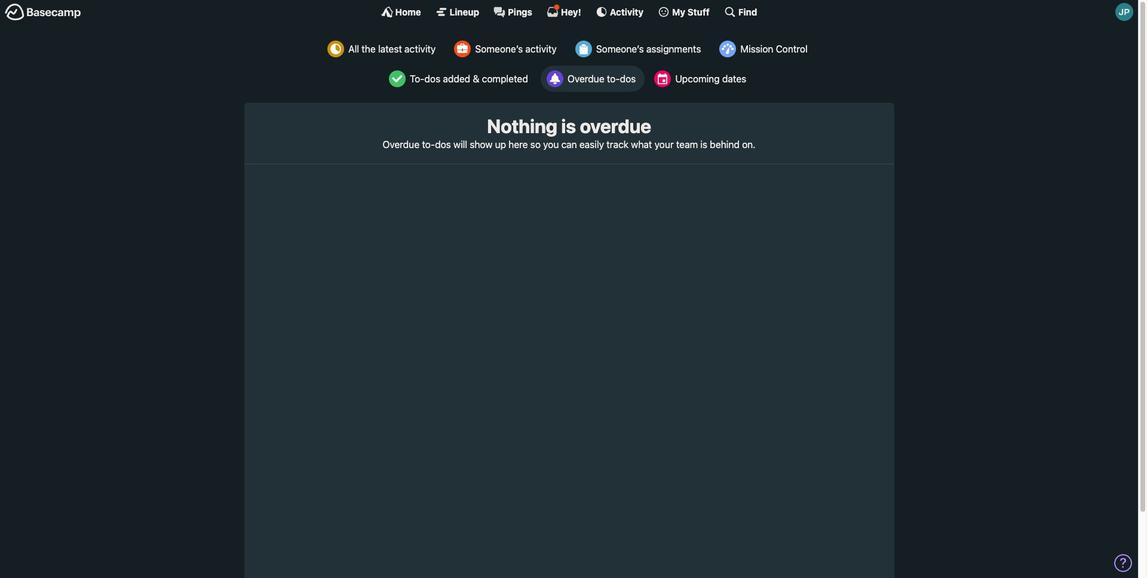 Task type: vqa. For each thing, say whether or not it's contained in the screenshot.
Stuff
yes



Task type: describe. For each thing, give the bounding box(es) containing it.
my stuff
[[673, 6, 710, 17]]

dos inside overdue to-dos 'link'
[[620, 74, 636, 84]]

dos inside nothing is overdue overdue to-dos will show up here so you can easily track what your team is behind on.
[[435, 140, 451, 150]]

hey!
[[561, 6, 582, 17]]

lineup link
[[436, 6, 479, 18]]

dates
[[723, 74, 747, 84]]

mission
[[741, 44, 774, 54]]

mission control link
[[714, 36, 817, 62]]

team
[[677, 140, 698, 150]]

stuff
[[688, 6, 710, 17]]

here
[[509, 140, 528, 150]]

activity report image
[[328, 41, 344, 57]]

reports image
[[547, 71, 564, 87]]

all
[[349, 44, 359, 54]]

overdue inside nothing is overdue overdue to-dos will show up here so you can easily track what your team is behind on.
[[383, 140, 420, 150]]

assignment image
[[576, 41, 592, 57]]

can
[[562, 140, 577, 150]]

home link
[[381, 6, 421, 18]]

upcoming
[[676, 74, 720, 84]]

home
[[395, 6, 421, 17]]

to-
[[410, 74, 425, 84]]

overdue inside 'link'
[[568, 74, 605, 84]]

lineup
[[450, 6, 479, 17]]

all the latest activity
[[349, 44, 436, 54]]

to- inside 'link'
[[607, 74, 620, 84]]

show
[[470, 140, 493, 150]]

find
[[739, 6, 758, 17]]

my stuff button
[[658, 6, 710, 18]]

easily
[[580, 140, 604, 150]]

1 vertical spatial is
[[701, 140, 708, 150]]

activity inside all the latest activity 'link'
[[405, 44, 436, 54]]

the
[[362, 44, 376, 54]]

activity
[[610, 6, 644, 17]]

my
[[673, 6, 686, 17]]

added
[[443, 74, 471, 84]]

track
[[607, 140, 629, 150]]

james peterson image
[[1116, 3, 1134, 21]]

what
[[631, 140, 652, 150]]

assignments
[[647, 44, 701, 54]]

switch accounts image
[[5, 3, 81, 22]]

so
[[531, 140, 541, 150]]

person report image
[[455, 41, 471, 57]]

your
[[655, 140, 674, 150]]

pings
[[508, 6, 533, 17]]

find button
[[724, 6, 758, 18]]

pings button
[[494, 6, 533, 18]]



Task type: locate. For each thing, give the bounding box(es) containing it.
nothing
[[487, 115, 558, 137]]

activity inside 'someone's activity' link
[[526, 44, 557, 54]]

0 horizontal spatial someone's
[[475, 44, 523, 54]]

overdue
[[568, 74, 605, 84], [383, 140, 420, 150]]

nothing is overdue overdue to-dos will show up here so you can easily track what your team is behind on.
[[383, 115, 756, 150]]

dos left added
[[425, 74, 441, 84]]

1 horizontal spatial someone's
[[596, 44, 644, 54]]

0 horizontal spatial is
[[562, 115, 576, 137]]

mission control
[[741, 44, 808, 54]]

dos
[[425, 74, 441, 84], [620, 74, 636, 84], [435, 140, 451, 150]]

0 vertical spatial overdue
[[568, 74, 605, 84]]

dos down someone's assignments link
[[620, 74, 636, 84]]

1 horizontal spatial is
[[701, 140, 708, 150]]

you
[[543, 140, 559, 150]]

someone's for someone's activity
[[475, 44, 523, 54]]

someone's for someone's assignments
[[596, 44, 644, 54]]

someone's assignments link
[[570, 36, 710, 62]]

up
[[495, 140, 506, 150]]

all the latest activity link
[[322, 36, 445, 62]]

someone's activity
[[475, 44, 557, 54]]

todo image
[[389, 71, 406, 87]]

2 someone's from the left
[[596, 44, 644, 54]]

dos left will
[[435, 140, 451, 150]]

0 horizontal spatial to-
[[422, 140, 435, 150]]

0 vertical spatial to-
[[607, 74, 620, 84]]

on.
[[743, 140, 756, 150]]

someone's activity link
[[449, 36, 566, 62]]

overdue to-dos
[[568, 74, 636, 84]]

overdue left will
[[383, 140, 420, 150]]

1 activity from the left
[[405, 44, 436, 54]]

main element
[[0, 0, 1139, 23]]

1 horizontal spatial overdue
[[568, 74, 605, 84]]

someone's assignments
[[596, 44, 701, 54]]

behind
[[710, 140, 740, 150]]

schedule image
[[655, 71, 671, 87]]

is
[[562, 115, 576, 137], [701, 140, 708, 150]]

control
[[776, 44, 808, 54]]

someone's
[[475, 44, 523, 54], [596, 44, 644, 54]]

1 vertical spatial to-
[[422, 140, 435, 150]]

0 horizontal spatial overdue
[[383, 140, 420, 150]]

1 someone's from the left
[[475, 44, 523, 54]]

0 horizontal spatial activity
[[405, 44, 436, 54]]

hey! button
[[547, 4, 582, 18]]

overdue
[[580, 115, 652, 137]]

activity
[[405, 44, 436, 54], [526, 44, 557, 54]]

upcoming dates link
[[649, 66, 756, 92]]

is up can
[[562, 115, 576, 137]]

to- left will
[[422, 140, 435, 150]]

to-dos added & completed link
[[383, 66, 537, 92]]

activity up to-
[[405, 44, 436, 54]]

activity up reports icon
[[526, 44, 557, 54]]

someone's up overdue to-dos
[[596, 44, 644, 54]]

overdue down assignment icon
[[568, 74, 605, 84]]

0 vertical spatial is
[[562, 115, 576, 137]]

overdue to-dos link
[[541, 66, 645, 92]]

upcoming dates
[[676, 74, 747, 84]]

&
[[473, 74, 480, 84]]

mission control image
[[720, 41, 737, 57]]

1 horizontal spatial to-
[[607, 74, 620, 84]]

someone's up completed
[[475, 44, 523, 54]]

will
[[454, 140, 468, 150]]

to-
[[607, 74, 620, 84], [422, 140, 435, 150]]

is right 'team' on the top right
[[701, 140, 708, 150]]

to- down someone's assignments link
[[607, 74, 620, 84]]

1 horizontal spatial activity
[[526, 44, 557, 54]]

dos inside to-dos added & completed link
[[425, 74, 441, 84]]

completed
[[482, 74, 528, 84]]

2 activity from the left
[[526, 44, 557, 54]]

to- inside nothing is overdue overdue to-dos will show up here so you can easily track what your team is behind on.
[[422, 140, 435, 150]]

activity link
[[596, 6, 644, 18]]

1 vertical spatial overdue
[[383, 140, 420, 150]]

latest
[[378, 44, 402, 54]]

to-dos added & completed
[[410, 74, 528, 84]]



